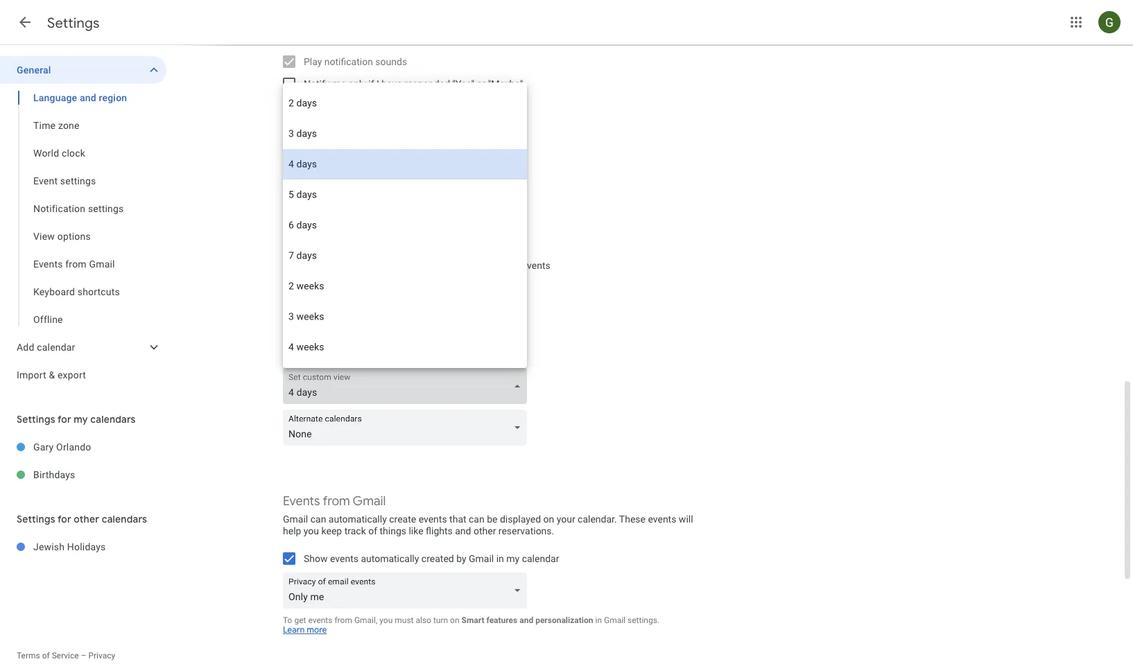 Task type: locate. For each thing, give the bounding box(es) containing it.
0 vertical spatial settings
[[60, 175, 96, 187]]

create
[[389, 514, 417, 526]]

service
[[52, 652, 79, 661]]

1 vertical spatial from
[[323, 494, 350, 510]]

calendar up the &
[[37, 342, 75, 353]]

1 horizontal spatial in
[[497, 553, 504, 565]]

settings up general tree item
[[47, 14, 100, 32]]

time zone
[[33, 120, 80, 131]]

offline
[[33, 314, 63, 325]]

on inside the to get events from gmail, you must also turn on smart features and personalization in gmail settings. learn more
[[450, 616, 460, 626]]

1 vertical spatial you
[[380, 616, 393, 626]]

side down reduce the brightness of past events
[[372, 304, 390, 316]]

on left your
[[544, 514, 555, 526]]

2 show from the top
[[304, 193, 328, 205]]

gmail left settings.
[[604, 616, 626, 626]]

1 horizontal spatial and
[[455, 526, 472, 537]]

1 vertical spatial my
[[507, 553, 520, 565]]

for up jewish holidays
[[58, 514, 71, 526]]

options up events from gmail
[[57, 231, 91, 242]]

terms of service link
[[17, 652, 79, 661]]

birthdays tree item
[[0, 461, 167, 489]]

other up the holidays
[[74, 514, 99, 526]]

2 vertical spatial in
[[596, 616, 602, 626]]

other inside events from gmail gmail can automatically create events that can be displayed on your calendar. these events will help you keep track of things like flights and other reservations.
[[474, 526, 496, 537]]

for for my
[[58, 414, 71, 426]]

your
[[557, 514, 576, 526]]

2 for from the top
[[58, 514, 71, 526]]

jewish holidays tree item
[[0, 534, 167, 561]]

3 weeks option
[[283, 302, 527, 332]]

events up help
[[283, 494, 320, 510]]

calendars up the jewish holidays link
[[102, 514, 147, 526]]

in
[[425, 304, 433, 316], [497, 553, 504, 565], [596, 616, 602, 626]]

can left be
[[469, 514, 485, 526]]

2 vertical spatial and
[[520, 616, 534, 626]]

2 horizontal spatial and
[[520, 616, 534, 626]]

play
[[304, 56, 322, 67]]

things
[[380, 526, 407, 537]]

gmail up shortcuts
[[89, 259, 115, 270]]

1 horizontal spatial view options
[[283, 143, 355, 159]]

side down past
[[405, 304, 423, 316]]

show down keep
[[304, 553, 328, 565]]

show declined events
[[304, 193, 398, 205]]

you inside the to get events from gmail, you must also turn on smart features and personalization in gmail settings. learn more
[[380, 616, 393, 626]]

from
[[65, 259, 87, 270], [323, 494, 350, 510], [335, 616, 352, 626]]

view down notification
[[33, 231, 55, 242]]

0 vertical spatial the
[[402, 260, 416, 271]]

and right flights
[[455, 526, 472, 537]]

learn
[[283, 626, 305, 636]]

on right turn
[[450, 616, 460, 626]]

settings right notification
[[88, 203, 124, 214]]

calendar.
[[578, 514, 617, 526]]

of left past
[[403, 282, 412, 294]]

you left must
[[380, 616, 393, 626]]

3 show from the top
[[304, 215, 328, 227]]

events for events from gmail gmail can automatically create events that can be displayed on your calendar. these events will help you keep track of things like flights and other reservations.
[[283, 494, 320, 510]]

1 horizontal spatial can
[[469, 514, 485, 526]]

reduce the brightness of past events
[[304, 282, 464, 294]]

0 horizontal spatial of
[[42, 652, 50, 661]]

from up keep
[[323, 494, 350, 510]]

automatically left create in the left of the page
[[329, 514, 387, 526]]

of right terms
[[42, 652, 50, 661]]

1 horizontal spatial my
[[507, 553, 520, 565]]

settings for event settings
[[60, 175, 96, 187]]

completed
[[330, 215, 376, 227]]

settings for my calendars
[[17, 414, 136, 426]]

tree
[[0, 56, 167, 389]]

events right get
[[308, 616, 333, 626]]

me
[[332, 78, 346, 90]]

notification
[[325, 56, 373, 67]]

these
[[620, 514, 646, 526]]

1 horizontal spatial calendar
[[522, 553, 560, 565]]

gmail left keep
[[283, 514, 308, 526]]

events down track
[[330, 553, 359, 565]]

0 horizontal spatial by
[[392, 304, 402, 316]]

1 side from the left
[[372, 304, 390, 316]]

0 vertical spatial calendars
[[327, 304, 370, 316]]

for up gary orlando
[[58, 414, 71, 426]]

smart
[[462, 616, 485, 626]]

birthdays link
[[33, 461, 167, 489]]

flights
[[426, 526, 453, 537]]

events left that
[[419, 514, 447, 526]]

world clock
[[33, 147, 85, 159]]

0 horizontal spatial on
[[450, 616, 460, 626]]

by down 2 weeks option
[[392, 304, 402, 316]]

settings for my calendars tree
[[0, 434, 167, 489]]

1 vertical spatial view options
[[33, 231, 91, 242]]

calendars
[[327, 304, 370, 316], [90, 414, 136, 426], [102, 514, 147, 526]]

on inside events from gmail gmail can automatically create events that can be displayed on your calendar. these events will help you keep track of things like flights and other reservations.
[[544, 514, 555, 526]]

and right features
[[520, 616, 534, 626]]

1 vertical spatial settings
[[88, 203, 124, 214]]

0 horizontal spatial side
[[372, 304, 390, 316]]

gary
[[33, 442, 54, 453]]

notify
[[304, 78, 330, 90]]

4 show from the top
[[304, 553, 328, 565]]

1 horizontal spatial side
[[405, 304, 423, 316]]

events left the will
[[648, 514, 677, 526]]

1 vertical spatial on
[[450, 616, 460, 626]]

show for show completed tasks
[[304, 215, 328, 227]]

settings up the gary
[[17, 414, 55, 426]]

2 can from the left
[[469, 514, 485, 526]]

1 vertical spatial and
[[455, 526, 472, 537]]

0 vertical spatial you
[[304, 526, 319, 537]]

view calendars side by side in day view
[[304, 304, 475, 316]]

1 vertical spatial for
[[58, 514, 71, 526]]

calendars down reduce
[[327, 304, 370, 316]]

personalization
[[536, 616, 594, 626]]

show left completed
[[304, 215, 328, 227]]

in inside the to get events from gmail, you must also turn on smart features and personalization in gmail settings. learn more
[[596, 616, 602, 626]]

and inside the to get events from gmail, you must also turn on smart features and personalization in gmail settings. learn more
[[520, 616, 534, 626]]

you inside events from gmail gmail can automatically create events that can be displayed on your calendar. these events will help you keep track of things like flights and other reservations.
[[304, 526, 319, 537]]

terms
[[17, 652, 40, 661]]

from left gmail, at left
[[335, 616, 352, 626]]

1 horizontal spatial events
[[283, 494, 320, 510]]

view options up show weekends
[[283, 143, 355, 159]]

group
[[0, 84, 167, 334]]

0 vertical spatial from
[[65, 259, 87, 270]]

0 vertical spatial and
[[80, 92, 96, 103]]

settings heading
[[47, 14, 100, 32]]

6 days option
[[283, 210, 527, 241]]

0 horizontal spatial options
[[57, 231, 91, 242]]

2 vertical spatial of
[[42, 652, 50, 661]]

learn more link
[[283, 626, 327, 636]]

tasks
[[379, 215, 402, 227]]

and left region
[[80, 92, 96, 103]]

events inside events from gmail gmail can automatically create events that can be displayed on your calendar. these events will help you keep track of things like flights and other reservations.
[[283, 494, 320, 510]]

&
[[49, 370, 55, 381]]

0 vertical spatial calendar
[[37, 342, 75, 353]]

0 vertical spatial events
[[33, 259, 63, 270]]

2 vertical spatial calendars
[[102, 514, 147, 526]]

1 vertical spatial calendars
[[90, 414, 136, 426]]

0 horizontal spatial my
[[74, 414, 88, 426]]

0 horizontal spatial and
[[80, 92, 96, 103]]

only
[[348, 78, 366, 90]]

None field
[[283, 369, 533, 405], [283, 410, 533, 446], [283, 573, 533, 609], [283, 369, 533, 405], [283, 410, 533, 446], [283, 573, 533, 609]]

0 vertical spatial in
[[425, 304, 433, 316]]

view options down notification
[[33, 231, 91, 242]]

4 weeks option
[[283, 332, 527, 363]]

"maybe"
[[488, 78, 523, 90]]

event settings
[[33, 175, 96, 187]]

automatically inside events from gmail gmail can automatically create events that can be displayed on your calendar. these events will help you keep track of things like flights and other reservations.
[[329, 514, 387, 526]]

automatically
[[329, 514, 387, 526], [361, 553, 419, 565]]

calendar down reservations. on the left
[[522, 553, 560, 565]]

go back image
[[17, 14, 33, 31]]

birthdays
[[33, 469, 75, 481]]

calendars up "gary orlando" tree item
[[90, 414, 136, 426]]

tree containing general
[[0, 56, 167, 389]]

the down shorter
[[339, 282, 352, 294]]

2 vertical spatial settings
[[17, 514, 55, 526]]

1 vertical spatial events
[[283, 494, 320, 510]]

keyboard shortcuts
[[33, 286, 120, 298]]

or
[[477, 78, 486, 90]]

1 horizontal spatial you
[[380, 616, 393, 626]]

you
[[304, 526, 319, 537], [380, 616, 393, 626]]

1 horizontal spatial on
[[544, 514, 555, 526]]

and inside events from gmail gmail can automatically create events that can be displayed on your calendar. these events will help you keep track of things like flights and other reservations.
[[455, 526, 472, 537]]

2 horizontal spatial in
[[596, 616, 602, 626]]

to
[[283, 616, 292, 626]]

1 show from the top
[[304, 171, 328, 183]]

more
[[307, 626, 327, 636]]

0 vertical spatial automatically
[[329, 514, 387, 526]]

in down reservations. on the left
[[497, 553, 504, 565]]

declined
[[330, 193, 367, 205]]

events up keyboard
[[33, 259, 63, 270]]

add calendar
[[17, 342, 75, 353]]

can
[[311, 514, 326, 526], [469, 514, 485, 526]]

also
[[416, 616, 432, 626]]

import & export
[[17, 370, 86, 381]]

0 horizontal spatial events
[[33, 259, 63, 270]]

of right track
[[369, 526, 378, 537]]

0 vertical spatial of
[[403, 282, 412, 294]]

events
[[369, 193, 398, 205], [371, 260, 400, 271], [522, 260, 551, 271], [435, 282, 464, 294], [419, 514, 447, 526], [648, 514, 677, 526], [330, 553, 359, 565], [308, 616, 333, 626]]

view options inside group
[[33, 231, 91, 242]]

side
[[372, 304, 390, 316], [405, 304, 423, 316]]

1 vertical spatial the
[[339, 282, 352, 294]]

from inside events from gmail gmail can automatically create events that can be displayed on your calendar. these events will help you keep track of things like flights and other reservations.
[[323, 494, 350, 510]]

weekends
[[330, 171, 374, 183]]

other right that
[[474, 526, 496, 537]]

in right personalization
[[596, 616, 602, 626]]

by
[[392, 304, 402, 316], [457, 553, 467, 565]]

my up "gary orlando" tree item
[[74, 414, 88, 426]]

settings
[[47, 14, 100, 32], [17, 414, 55, 426], [17, 514, 55, 526]]

you right help
[[304, 526, 319, 537]]

show left 'weekends'
[[304, 171, 328, 183]]

view inside group
[[33, 231, 55, 242]]

1 horizontal spatial other
[[474, 526, 496, 537]]

event
[[33, 175, 58, 187]]

from inside the to get events from gmail, you must also turn on smart features and personalization in gmail settings. learn more
[[335, 616, 352, 626]]

events right minute
[[522, 260, 551, 271]]

from up keyboard shortcuts
[[65, 259, 87, 270]]

gmail
[[89, 259, 115, 270], [353, 494, 386, 510], [283, 514, 308, 526], [469, 553, 494, 565], [604, 616, 626, 626]]

settings up jewish
[[17, 514, 55, 526]]

1 horizontal spatial by
[[457, 553, 467, 565]]

settings.
[[628, 616, 660, 626]]

automatically down things
[[361, 553, 419, 565]]

1 vertical spatial settings
[[17, 414, 55, 426]]

holidays
[[67, 542, 106, 553]]

0 vertical spatial for
[[58, 414, 71, 426]]

options
[[313, 143, 355, 159], [57, 231, 91, 242]]

0 horizontal spatial the
[[339, 282, 352, 294]]

gmail up track
[[353, 494, 386, 510]]

events up reduce the brightness of past events
[[371, 260, 400, 271]]

1 horizontal spatial of
[[369, 526, 378, 537]]

0 horizontal spatial in
[[425, 304, 433, 316]]

1 for from the top
[[58, 414, 71, 426]]

can right help
[[311, 514, 326, 526]]

settings up notification settings
[[60, 175, 96, 187]]

0 vertical spatial settings
[[47, 14, 100, 32]]

to get events from gmail, you must also turn on smart features and personalization in gmail settings. learn more
[[283, 616, 660, 636]]

0 horizontal spatial calendar
[[37, 342, 75, 353]]

settings
[[60, 175, 96, 187], [88, 203, 124, 214]]

brightness
[[355, 282, 400, 294]]

1 vertical spatial of
[[369, 526, 378, 537]]

import
[[17, 370, 46, 381]]

0 vertical spatial on
[[544, 514, 555, 526]]

0 vertical spatial by
[[392, 304, 402, 316]]

settings for settings for my calendars
[[17, 414, 55, 426]]

display
[[304, 260, 335, 271]]

created
[[422, 553, 454, 565]]

my down reservations. on the left
[[507, 553, 520, 565]]

0 horizontal spatial other
[[74, 514, 99, 526]]

and
[[80, 92, 96, 103], [455, 526, 472, 537], [520, 616, 534, 626]]

2 vertical spatial from
[[335, 616, 352, 626]]

options up show weekends
[[313, 143, 355, 159]]

0 horizontal spatial view options
[[33, 231, 91, 242]]

in left day at top
[[425, 304, 433, 316]]

the left same
[[402, 260, 416, 271]]

0 horizontal spatial you
[[304, 526, 319, 537]]

show down show weekends
[[304, 193, 328, 205]]

gmail down be
[[469, 553, 494, 565]]

0 vertical spatial options
[[313, 143, 355, 159]]

events
[[33, 259, 63, 270], [283, 494, 320, 510]]

by right created
[[457, 553, 467, 565]]

0 horizontal spatial can
[[311, 514, 326, 526]]



Task type: vqa. For each thing, say whether or not it's contained in the screenshot.
World
yes



Task type: describe. For each thing, give the bounding box(es) containing it.
jewish
[[33, 542, 65, 553]]

2 days option
[[283, 88, 527, 119]]

displayed
[[500, 514, 541, 526]]

"yes"
[[453, 78, 475, 90]]

same
[[418, 260, 442, 271]]

0 vertical spatial my
[[74, 414, 88, 426]]

from for events from gmail gmail can automatically create events that can be displayed on your calendar. these events will help you keep track of things like flights and other reservations.
[[323, 494, 350, 510]]

will
[[679, 514, 694, 526]]

events up tasks
[[369, 193, 398, 205]]

calendars for settings for my calendars
[[90, 414, 136, 426]]

world
[[33, 147, 59, 159]]

3 days option
[[283, 119, 527, 149]]

size
[[444, 260, 462, 271]]

time
[[33, 120, 56, 131]]

general
[[17, 64, 51, 76]]

shorter
[[338, 260, 369, 271]]

show weekends
[[304, 171, 374, 183]]

2 horizontal spatial of
[[403, 282, 412, 294]]

past
[[414, 282, 433, 294]]

notify me only if i have responded "yes" or "maybe"
[[304, 78, 523, 90]]

view down reduce
[[304, 304, 325, 316]]

as
[[464, 260, 474, 271]]

be
[[487, 514, 498, 526]]

calendars for settings for other calendars
[[102, 514, 147, 526]]

show completed tasks
[[304, 215, 402, 227]]

have
[[382, 78, 402, 90]]

show events automatically created by gmail in my calendar
[[304, 553, 560, 565]]

keyboard
[[33, 286, 75, 298]]

i
[[377, 78, 379, 90]]

privacy link
[[88, 652, 115, 661]]

4 days option
[[283, 149, 527, 180]]

settings for other calendars
[[17, 514, 147, 526]]

settings for settings for other calendars
[[17, 514, 55, 526]]

show for show weekends
[[304, 171, 328, 183]]

2 side from the left
[[405, 304, 423, 316]]

for for other
[[58, 514, 71, 526]]

7 days option
[[283, 241, 527, 271]]

shortcuts
[[78, 286, 120, 298]]

1 vertical spatial options
[[57, 231, 91, 242]]

view up show weekends
[[283, 143, 310, 159]]

gmail inside the to get events from gmail, you must also turn on smart features and personalization in gmail settings. learn more
[[604, 616, 626, 626]]

must
[[395, 616, 414, 626]]

reduce
[[304, 282, 336, 294]]

general tree item
[[0, 56, 167, 84]]

5 days option
[[283, 180, 527, 210]]

jewish holidays
[[33, 542, 106, 553]]

region
[[99, 92, 127, 103]]

jewish holidays link
[[33, 534, 167, 561]]

1 vertical spatial automatically
[[361, 553, 419, 565]]

30
[[477, 260, 488, 271]]

reservations.
[[499, 526, 555, 537]]

1 vertical spatial in
[[497, 553, 504, 565]]

show for show events automatically created by gmail in my calendar
[[304, 553, 328, 565]]

1 vertical spatial calendar
[[522, 553, 560, 565]]

set custom view list box
[[283, 83, 527, 369]]

of inside events from gmail gmail can automatically create events that can be displayed on your calendar. these events will help you keep track of things like flights and other reservations.
[[369, 526, 378, 537]]

gmail,
[[355, 616, 378, 626]]

0 vertical spatial view options
[[283, 143, 355, 159]]

turn
[[434, 616, 448, 626]]

minute
[[490, 260, 520, 271]]

orlando
[[56, 442, 91, 453]]

sounds
[[376, 56, 407, 67]]

features
[[487, 616, 518, 626]]

settings for settings
[[47, 14, 100, 32]]

group containing language and region
[[0, 84, 167, 334]]

export
[[58, 370, 86, 381]]

privacy
[[88, 652, 115, 661]]

settings for notification settings
[[88, 203, 124, 214]]

notification settings
[[33, 203, 124, 214]]

play notification sounds
[[304, 56, 407, 67]]

1 horizontal spatial options
[[313, 143, 355, 159]]

language and region
[[33, 92, 127, 103]]

events down size
[[435, 282, 464, 294]]

1 vertical spatial by
[[457, 553, 467, 565]]

events from gmail gmail can automatically create events that can be displayed on your calendar. these events will help you keep track of things like flights and other reservations.
[[283, 494, 694, 537]]

like
[[409, 526, 424, 537]]

that
[[450, 514, 467, 526]]

1 horizontal spatial the
[[402, 260, 416, 271]]

terms of service – privacy
[[17, 652, 115, 661]]

events inside the to get events from gmail, you must also turn on smart features and personalization in gmail settings. learn more
[[308, 616, 333, 626]]

1 can from the left
[[311, 514, 326, 526]]

show for show declined events
[[304, 193, 328, 205]]

clock
[[62, 147, 85, 159]]

–
[[81, 652, 86, 661]]

track
[[345, 526, 366, 537]]

day
[[435, 304, 452, 316]]

events from gmail
[[33, 259, 115, 270]]

from for events from gmail
[[65, 259, 87, 270]]

help
[[283, 526, 301, 537]]

view right day at top
[[454, 304, 475, 316]]

get
[[295, 616, 306, 626]]

responded
[[405, 78, 450, 90]]

display shorter events the same size as 30 minute events
[[304, 260, 551, 271]]

gary orlando
[[33, 442, 91, 453]]

keep
[[322, 526, 342, 537]]

events for events from gmail
[[33, 259, 63, 270]]

2 weeks option
[[283, 271, 527, 302]]

gary orlando tree item
[[0, 434, 167, 461]]



